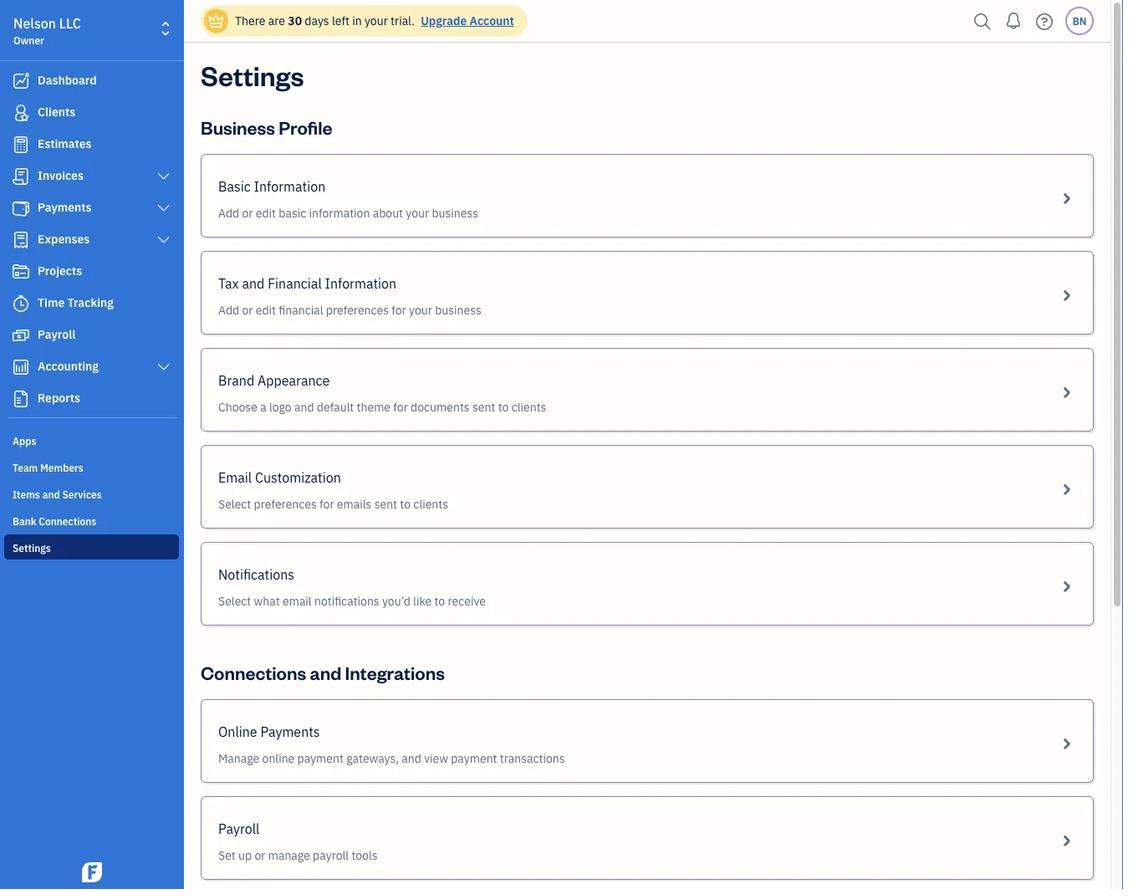 Task type: vqa. For each thing, say whether or not it's contained in the screenshot.
the maintenance
no



Task type: locate. For each thing, give the bounding box(es) containing it.
1 horizontal spatial payroll
[[218, 820, 260, 838]]

chevron large down image for expenses
[[156, 233, 172, 247]]

upgrade
[[421, 13, 467, 28]]

0 vertical spatial your
[[365, 13, 388, 28]]

email customization
[[218, 469, 341, 487]]

sent right 'documents'
[[473, 400, 496, 415]]

up
[[238, 848, 252, 863]]

project image
[[11, 264, 31, 280]]

select for email customization
[[218, 497, 251, 512]]

1 vertical spatial clients
[[414, 497, 449, 512]]

money image
[[11, 327, 31, 344]]

manage
[[218, 751, 260, 766]]

team members
[[13, 461, 84, 474]]

1 edit from the top
[[256, 205, 276, 221]]

payroll
[[313, 848, 349, 863]]

2 horizontal spatial to
[[498, 400, 509, 415]]

1 vertical spatial edit
[[256, 302, 276, 318]]

1 vertical spatial payments
[[261, 723, 320, 741]]

1 vertical spatial business
[[435, 302, 482, 318]]

notifications
[[315, 594, 380, 609]]

1 vertical spatial chevron large down image
[[156, 233, 172, 247]]

apps
[[13, 434, 36, 448]]

1 chevron large down image from the top
[[156, 202, 172, 215]]

payroll up up
[[218, 820, 260, 838]]

1 vertical spatial connections
[[201, 661, 306, 684]]

your
[[365, 13, 388, 28], [406, 205, 429, 221], [409, 302, 432, 318]]

settings down the there
[[201, 57, 304, 92]]

0 vertical spatial to
[[498, 400, 509, 415]]

connections down 'items and services'
[[39, 515, 96, 528]]

1 vertical spatial settings
[[13, 541, 51, 555]]

for
[[392, 302, 406, 318], [394, 400, 408, 415], [320, 497, 334, 512]]

information up the add or edit financial preferences for your business
[[325, 275, 397, 292]]

2 add from the top
[[218, 302, 239, 318]]

time
[[38, 295, 65, 310]]

or down basic
[[242, 205, 253, 221]]

1 vertical spatial payroll
[[218, 820, 260, 838]]

bank connections
[[13, 515, 96, 528]]

payment right online
[[298, 751, 344, 766]]

accounting
[[38, 359, 99, 374]]

dashboard link
[[4, 66, 179, 96]]

chevron large down image
[[156, 202, 172, 215], [156, 233, 172, 247], [156, 361, 172, 374]]

edit
[[256, 205, 276, 221], [256, 302, 276, 318]]

expenses
[[38, 231, 90, 247]]

add for tax
[[218, 302, 239, 318]]

0 vertical spatial clients
[[512, 400, 547, 415]]

information
[[309, 205, 370, 221]]

team
[[13, 461, 38, 474]]

trial.
[[391, 13, 415, 28]]

about
[[373, 205, 403, 221]]

manage
[[268, 848, 310, 863]]

0 vertical spatial connections
[[39, 515, 96, 528]]

receive
[[448, 594, 486, 609]]

dashboard image
[[11, 73, 31, 90]]

0 vertical spatial or
[[242, 205, 253, 221]]

1 horizontal spatial payment
[[451, 751, 497, 766]]

payroll link
[[4, 320, 179, 351]]

to right 'documents'
[[498, 400, 509, 415]]

1 vertical spatial sent
[[375, 497, 397, 512]]

2 vertical spatial chevron large down image
[[156, 361, 172, 374]]

select down email
[[218, 497, 251, 512]]

1 vertical spatial to
[[400, 497, 411, 512]]

payments up online
[[261, 723, 320, 741]]

invoices link
[[4, 161, 179, 192]]

edit left basic
[[256, 205, 276, 221]]

2 edit from the top
[[256, 302, 276, 318]]

or for and
[[242, 302, 253, 318]]

select left what
[[218, 594, 251, 609]]

select preferences for emails sent to clients
[[218, 497, 449, 512]]

1 vertical spatial or
[[242, 302, 253, 318]]

expense image
[[11, 232, 31, 248]]

or for information
[[242, 205, 253, 221]]

your for tax and financial information
[[409, 302, 432, 318]]

add down tax
[[218, 302, 239, 318]]

1 horizontal spatial clients
[[512, 400, 547, 415]]

1 vertical spatial information
[[325, 275, 397, 292]]

1 horizontal spatial to
[[435, 594, 445, 609]]

add or edit financial preferences for your business
[[218, 302, 482, 318]]

estimates link
[[4, 130, 179, 160]]

what
[[254, 594, 280, 609]]

0 vertical spatial sent
[[473, 400, 496, 415]]

1 add from the top
[[218, 205, 239, 221]]

0 horizontal spatial connections
[[39, 515, 96, 528]]

payment right view
[[451, 751, 497, 766]]

chevron large down image
[[156, 170, 172, 183]]

search image
[[970, 9, 997, 34]]

sent right emails
[[375, 497, 397, 512]]

basic information
[[218, 178, 326, 195]]

to right like
[[435, 594, 445, 609]]

0 vertical spatial add
[[218, 205, 239, 221]]

apps link
[[4, 428, 179, 453]]

1 payment from the left
[[298, 751, 344, 766]]

0 vertical spatial settings
[[201, 57, 304, 92]]

information
[[254, 178, 326, 195], [325, 275, 397, 292]]

clients link
[[4, 98, 179, 128]]

or left financial
[[242, 302, 253, 318]]

1 horizontal spatial connections
[[201, 661, 306, 684]]

settings down bank
[[13, 541, 51, 555]]

main element
[[0, 0, 226, 889]]

0 horizontal spatial sent
[[375, 497, 397, 512]]

set up or manage payroll tools
[[218, 848, 378, 863]]

preferences right financial
[[326, 302, 389, 318]]

basic
[[279, 205, 306, 221]]

business profile
[[201, 115, 333, 139]]

profile
[[279, 115, 333, 139]]

and right items
[[42, 488, 60, 501]]

settings inside the main element
[[13, 541, 51, 555]]

preferences down email customization
[[254, 497, 317, 512]]

connections up online payments
[[201, 661, 306, 684]]

2 vertical spatial your
[[409, 302, 432, 318]]

to right emails
[[400, 497, 411, 512]]

members
[[40, 461, 84, 474]]

payments up expenses
[[38, 200, 92, 215]]

you'd
[[382, 594, 411, 609]]

to
[[498, 400, 509, 415], [400, 497, 411, 512], [435, 594, 445, 609]]

add
[[218, 205, 239, 221], [218, 302, 239, 318]]

0 vertical spatial payments
[[38, 200, 92, 215]]

and inside the main element
[[42, 488, 60, 501]]

chart image
[[11, 359, 31, 376]]

payments
[[38, 200, 92, 215], [261, 723, 320, 741]]

sent
[[473, 400, 496, 415], [375, 497, 397, 512]]

2 chevron large down image from the top
[[156, 233, 172, 247]]

0 vertical spatial chevron large down image
[[156, 202, 172, 215]]

0 vertical spatial edit
[[256, 205, 276, 221]]

0 vertical spatial select
[[218, 497, 251, 512]]

2 select from the top
[[218, 594, 251, 609]]

and
[[242, 275, 265, 292], [295, 400, 314, 415], [42, 488, 60, 501], [310, 661, 342, 684], [402, 751, 422, 766]]

invoices
[[38, 168, 84, 183]]

clients
[[512, 400, 547, 415], [414, 497, 449, 512]]

2 vertical spatial to
[[435, 594, 445, 609]]

edit left financial
[[256, 302, 276, 318]]

financial
[[279, 302, 323, 318]]

0 horizontal spatial preferences
[[254, 497, 317, 512]]

1 vertical spatial select
[[218, 594, 251, 609]]

and for tax and financial information
[[242, 275, 265, 292]]

3 chevron large down image from the top
[[156, 361, 172, 374]]

1 horizontal spatial payments
[[261, 723, 320, 741]]

llc
[[59, 15, 81, 32]]

view
[[424, 751, 448, 766]]

email
[[218, 469, 252, 487]]

account
[[470, 13, 514, 28]]

connections
[[39, 515, 96, 528], [201, 661, 306, 684]]

0 vertical spatial for
[[392, 302, 406, 318]]

0 horizontal spatial payments
[[38, 200, 92, 215]]

0 vertical spatial business
[[432, 205, 479, 221]]

1 vertical spatial add
[[218, 302, 239, 318]]

1 select from the top
[[218, 497, 251, 512]]

2 vertical spatial for
[[320, 497, 334, 512]]

0 horizontal spatial settings
[[13, 541, 51, 555]]

1 vertical spatial your
[[406, 205, 429, 221]]

and left view
[[402, 751, 422, 766]]

payroll down time in the top left of the page
[[38, 327, 76, 342]]

payroll inside the main element
[[38, 327, 76, 342]]

notifications
[[218, 566, 295, 584]]

and right tax
[[242, 275, 265, 292]]

0 horizontal spatial payroll
[[38, 327, 76, 342]]

preferences
[[326, 302, 389, 318], [254, 497, 317, 512]]

payroll
[[38, 327, 76, 342], [218, 820, 260, 838]]

add down basic
[[218, 205, 239, 221]]

bank connections link
[[4, 508, 179, 533]]

and for items and services
[[42, 488, 60, 501]]

0 horizontal spatial payment
[[298, 751, 344, 766]]

nelson llc owner
[[13, 15, 81, 47]]

items and services
[[13, 488, 102, 501]]

tracking
[[67, 295, 114, 310]]

chevron large down image inside accounting link
[[156, 361, 172, 374]]

settings
[[201, 57, 304, 92], [13, 541, 51, 555]]

owner
[[13, 33, 44, 47]]

and left 'integrations'
[[310, 661, 342, 684]]

chevron large down image for accounting
[[156, 361, 172, 374]]

edit for and
[[256, 302, 276, 318]]

or right up
[[255, 848, 266, 863]]

time tracking link
[[4, 289, 179, 319]]

0 vertical spatial payroll
[[38, 327, 76, 342]]

connections and integrations
[[201, 661, 445, 684]]

0 vertical spatial preferences
[[326, 302, 389, 318]]

1 vertical spatial preferences
[[254, 497, 317, 512]]

set
[[218, 848, 236, 863]]

documents
[[411, 400, 470, 415]]

chevron large down image inside payments link
[[156, 202, 172, 215]]

days
[[305, 13, 329, 28]]

reports
[[38, 390, 80, 406]]

information up basic
[[254, 178, 326, 195]]



Task type: describe. For each thing, give the bounding box(es) containing it.
choose a logo and default theme for documents sent to clients
[[218, 400, 547, 415]]

choose
[[218, 400, 258, 415]]

estimate image
[[11, 136, 31, 153]]

logo
[[269, 400, 292, 415]]

appearance
[[258, 372, 330, 389]]

bank
[[13, 515, 36, 528]]

2 vertical spatial or
[[255, 848, 266, 863]]

1 horizontal spatial preferences
[[326, 302, 389, 318]]

1 horizontal spatial sent
[[473, 400, 496, 415]]

projects
[[38, 263, 82, 279]]

theme
[[357, 400, 391, 415]]

dashboard
[[38, 72, 97, 88]]

left
[[332, 13, 350, 28]]

services
[[62, 488, 102, 501]]

go to help image
[[1032, 9, 1058, 34]]

freshbooks image
[[79, 863, 105, 883]]

projects link
[[4, 257, 179, 287]]

tools
[[352, 848, 378, 863]]

upgrade account link
[[418, 13, 514, 28]]

online
[[218, 723, 257, 741]]

0 vertical spatial information
[[254, 178, 326, 195]]

edit for information
[[256, 205, 276, 221]]

select for notifications
[[218, 594, 251, 609]]

business for tax and financial information
[[435, 302, 482, 318]]

brand
[[218, 372, 254, 389]]

email
[[283, 594, 312, 609]]

add or edit basic information about your business
[[218, 205, 479, 221]]

1 vertical spatial for
[[394, 400, 408, 415]]

items
[[13, 488, 40, 501]]

notifications image
[[1001, 4, 1027, 38]]

connections inside the main element
[[39, 515, 96, 528]]

expenses link
[[4, 225, 179, 255]]

a
[[260, 400, 267, 415]]

manage online payment gateways, and view payment transactions
[[218, 751, 565, 766]]

payment image
[[11, 200, 31, 217]]

clients
[[38, 104, 75, 120]]

financial
[[268, 275, 322, 292]]

30
[[288, 13, 302, 28]]

payments link
[[4, 193, 179, 223]]

and for connections and integrations
[[310, 661, 342, 684]]

tax and financial information
[[218, 275, 397, 292]]

like
[[413, 594, 432, 609]]

timer image
[[11, 295, 31, 312]]

there are 30 days left in your trial. upgrade account
[[235, 13, 514, 28]]

bn button
[[1066, 7, 1094, 35]]

in
[[352, 13, 362, 28]]

payments inside payments link
[[38, 200, 92, 215]]

online payments
[[218, 723, 320, 741]]

estimates
[[38, 136, 92, 151]]

settings link
[[4, 535, 179, 560]]

report image
[[11, 391, 31, 407]]

brand appearance
[[218, 372, 330, 389]]

items and services link
[[4, 481, 179, 506]]

basic
[[218, 178, 251, 195]]

transactions
[[500, 751, 565, 766]]

integrations
[[345, 661, 445, 684]]

business
[[201, 115, 275, 139]]

tax
[[218, 275, 239, 292]]

reports link
[[4, 384, 179, 414]]

default
[[317, 400, 354, 415]]

invoice image
[[11, 168, 31, 185]]

and right logo
[[295, 400, 314, 415]]

crown image
[[208, 12, 225, 30]]

0 horizontal spatial to
[[400, 497, 411, 512]]

your for basic information
[[406, 205, 429, 221]]

time tracking
[[38, 295, 114, 310]]

customization
[[255, 469, 341, 487]]

accounting link
[[4, 352, 179, 382]]

team members link
[[4, 454, 179, 479]]

add for basic
[[218, 205, 239, 221]]

emails
[[337, 497, 372, 512]]

gateways,
[[347, 751, 399, 766]]

client image
[[11, 105, 31, 121]]

there
[[235, 13, 266, 28]]

0 horizontal spatial clients
[[414, 497, 449, 512]]

business for basic information
[[432, 205, 479, 221]]

online
[[262, 751, 295, 766]]

chevron large down image for payments
[[156, 202, 172, 215]]

1 horizontal spatial settings
[[201, 57, 304, 92]]

select what email notifications you'd like to receive
[[218, 594, 486, 609]]

2 payment from the left
[[451, 751, 497, 766]]



